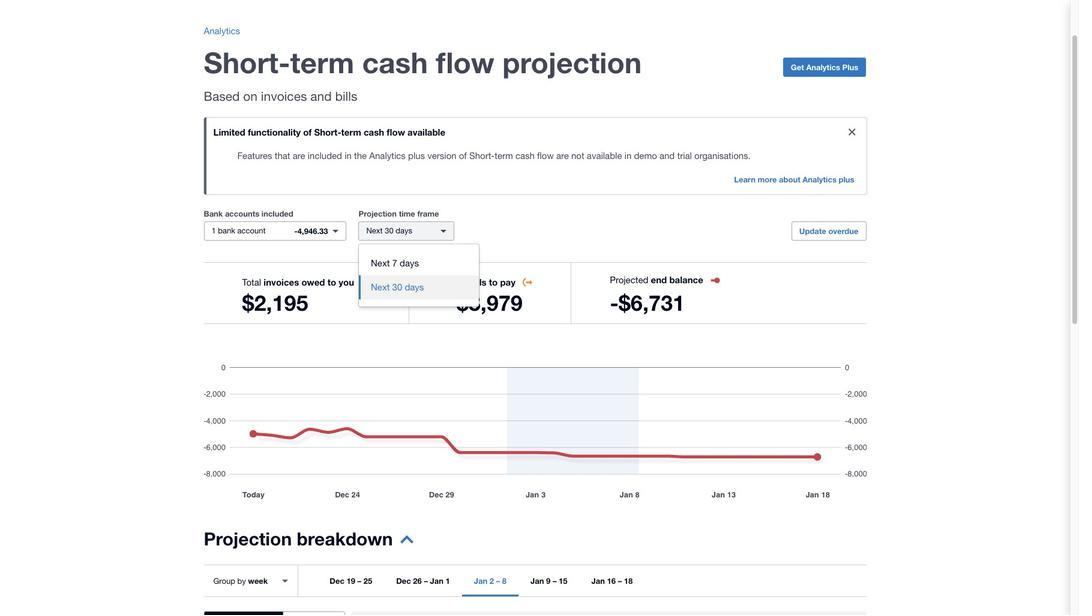 Task type: locate. For each thing, give the bounding box(es) containing it.
1 horizontal spatial flow
[[436, 45, 495, 79]]

demo
[[634, 151, 657, 161]]

projection breakdown
[[204, 528, 393, 550]]

1 horizontal spatial -
[[448, 290, 457, 316]]

1 vertical spatial next 30 days
[[371, 282, 424, 292]]

next 30 days down projection time frame
[[367, 226, 412, 235]]

invoices
[[261, 89, 307, 103], [264, 277, 299, 288]]

1 horizontal spatial plus
[[839, 175, 855, 184]]

bank accounts included
[[204, 209, 293, 219]]

1 horizontal spatial available
[[587, 151, 622, 161]]

–
[[358, 576, 361, 586], [424, 576, 428, 586], [496, 576, 500, 586], [553, 576, 557, 586], [618, 576, 622, 586]]

next inside popup button
[[367, 226, 383, 235]]

4 – from the left
[[553, 576, 557, 586]]

next down projection time frame
[[367, 226, 383, 235]]

plus down close icon
[[839, 175, 855, 184]]

projection for projection time frame
[[359, 209, 397, 219]]

1 vertical spatial and
[[660, 151, 675, 161]]

2 vertical spatial next
[[371, 282, 390, 292]]

to inside bills to pay -$3,979
[[489, 277, 498, 288]]

– for 8
[[496, 576, 500, 586]]

0 horizontal spatial to
[[328, 277, 336, 288]]

2 horizontal spatial flow
[[537, 151, 554, 161]]

2 dec from the left
[[396, 576, 411, 586]]

– for 18
[[618, 576, 622, 586]]

2 horizontal spatial short-
[[469, 151, 495, 161]]

projection inside projection breakdown button
[[204, 528, 292, 550]]

and up 'limited functionality of short-term cash flow available'
[[311, 89, 332, 103]]

version
[[428, 151, 457, 161]]

2 vertical spatial days
[[405, 282, 424, 292]]

dec 26 – jan 1
[[396, 576, 450, 586]]

5 – from the left
[[618, 576, 622, 586]]

30 inside popup button
[[385, 226, 394, 235]]

projection breakdown view option group
[[204, 612, 345, 615]]

dec left "19"
[[330, 576, 345, 586]]

1 horizontal spatial of
[[459, 151, 467, 161]]

– right 2
[[496, 576, 500, 586]]

of right version
[[459, 151, 467, 161]]

2 vertical spatial cash
[[516, 151, 535, 161]]

2 jan from the left
[[474, 576, 488, 586]]

0 horizontal spatial -
[[295, 226, 298, 236]]

0 horizontal spatial of
[[303, 127, 312, 137]]

projection
[[503, 45, 642, 79]]

30 for next 30 days popup button
[[385, 226, 394, 235]]

1 jan from the left
[[430, 576, 444, 586]]

1 are from the left
[[293, 151, 305, 161]]

projection breakdown button
[[204, 528, 413, 558]]

– right 9
[[553, 576, 557, 586]]

0 vertical spatial projection
[[359, 209, 397, 219]]

0 horizontal spatial projection
[[204, 528, 292, 550]]

functionality
[[248, 127, 301, 137]]

to
[[328, 277, 336, 288], [489, 277, 498, 288]]

1 horizontal spatial and
[[660, 151, 675, 161]]

available up version
[[408, 127, 446, 137]]

0 vertical spatial days
[[396, 226, 412, 235]]

30 for next 30 days button
[[392, 282, 402, 292]]

next 30 days down the next 7 days
[[371, 282, 424, 292]]

– left 18
[[618, 576, 622, 586]]

0 horizontal spatial plus
[[408, 151, 425, 161]]

1 vertical spatial next
[[371, 258, 390, 268]]

26
[[413, 576, 422, 586]]

invoices up $2,195
[[264, 277, 299, 288]]

next
[[367, 226, 383, 235], [371, 258, 390, 268], [371, 282, 390, 292]]

1 horizontal spatial in
[[625, 151, 632, 161]]

2 vertical spatial term
[[495, 151, 513, 161]]

2 horizontal spatial -
[[610, 290, 619, 316]]

included
[[308, 151, 342, 161], [262, 209, 293, 219]]

projection for projection breakdown
[[204, 528, 292, 550]]

invoices right on at the top left
[[261, 89, 307, 103]]

jan left 9
[[531, 576, 544, 586]]

0 horizontal spatial flow
[[387, 127, 405, 137]]

jan left 2
[[474, 576, 488, 586]]

term
[[290, 45, 354, 79], [341, 127, 361, 137], [495, 151, 513, 161]]

list box
[[359, 244, 479, 307]]

2 vertical spatial short-
[[469, 151, 495, 161]]

30 down the next 7 days
[[392, 282, 402, 292]]

analytics link
[[204, 26, 240, 36]]

– for 25
[[358, 576, 361, 586]]

- for -$6,731
[[610, 290, 619, 316]]

0 vertical spatial 30
[[385, 226, 394, 235]]

next for next 7 days button
[[371, 258, 390, 268]]

jan
[[430, 576, 444, 586], [474, 576, 488, 586], [531, 576, 544, 586], [592, 576, 605, 586]]

bills up 'limited functionality of short-term cash flow available'
[[335, 89, 357, 103]]

to left pay
[[489, 277, 498, 288]]

2 – from the left
[[424, 576, 428, 586]]

- for -4,946.33
[[295, 226, 298, 236]]

days down next 7 days button
[[405, 282, 424, 292]]

and
[[311, 89, 332, 103], [660, 151, 675, 161]]

jan 9 – 15
[[531, 576, 568, 586]]

next 30 days inside popup button
[[367, 226, 412, 235]]

next left 7 at the top left
[[371, 258, 390, 268]]

learn more about analytics plus
[[734, 175, 855, 184]]

1 vertical spatial invoices
[[264, 277, 299, 288]]

bills
[[335, 89, 357, 103], [469, 277, 487, 288]]

1 left bank
[[212, 226, 216, 235]]

next 30 days inside button
[[371, 282, 424, 292]]

2 in from the left
[[625, 151, 632, 161]]

jan left 16
[[592, 576, 605, 586]]

1 vertical spatial 30
[[392, 282, 402, 292]]

$3,979
[[457, 290, 523, 316]]

by
[[237, 577, 246, 586]]

short- right functionality
[[314, 127, 341, 137]]

– right "19"
[[358, 576, 361, 586]]

dec
[[330, 576, 345, 586], [396, 576, 411, 586]]

1 vertical spatial plus
[[839, 175, 855, 184]]

1 vertical spatial projection
[[204, 528, 292, 550]]

jan for jan 16 – 18
[[592, 576, 605, 586]]

days for next 30 days button
[[405, 282, 424, 292]]

end
[[651, 274, 667, 285]]

– right 26
[[424, 576, 428, 586]]

0 vertical spatial next
[[367, 226, 383, 235]]

1 dec from the left
[[330, 576, 345, 586]]

of right functionality
[[303, 127, 312, 137]]

0 horizontal spatial in
[[345, 151, 352, 161]]

0 vertical spatial 1
[[212, 226, 216, 235]]

4 jan from the left
[[592, 576, 605, 586]]

-4,946.33
[[295, 226, 328, 236]]

- right account
[[295, 226, 298, 236]]

bills up $3,979
[[469, 277, 487, 288]]

2 to from the left
[[489, 277, 498, 288]]

1 horizontal spatial included
[[308, 151, 342, 161]]

0 horizontal spatial dec
[[330, 576, 345, 586]]

dec left 26
[[396, 576, 411, 586]]

next down the next 7 days
[[371, 282, 390, 292]]

0 vertical spatial bills
[[335, 89, 357, 103]]

short- up on at the top left
[[204, 45, 290, 79]]

projection left time
[[359, 209, 397, 219]]

projection time frame
[[359, 209, 439, 219]]

1 right 26
[[446, 576, 450, 586]]

0 vertical spatial included
[[308, 151, 342, 161]]

total
[[242, 277, 261, 288]]

dec 19 – 25
[[330, 576, 372, 586]]

3 jan from the left
[[531, 576, 544, 586]]

0 vertical spatial next 30 days
[[367, 226, 412, 235]]

$6,731
[[619, 290, 685, 316]]

3 – from the left
[[496, 576, 500, 586]]

flow
[[436, 45, 495, 79], [387, 127, 405, 137], [537, 151, 554, 161]]

limited functionality of short-term cash flow available
[[213, 127, 446, 137]]

based on invoices and bills
[[204, 89, 357, 103]]

total invoices owed to you $2,195
[[242, 277, 354, 316]]

plus inside learn more about analytics plus link
[[839, 175, 855, 184]]

group
[[359, 244, 479, 307]]

next 30 days for next 30 days button
[[371, 282, 424, 292]]

included down 'limited functionality of short-term cash flow available'
[[308, 151, 342, 161]]

next for next 30 days button
[[371, 282, 390, 292]]

1 – from the left
[[358, 576, 361, 586]]

next 30 days for next 30 days popup button
[[367, 226, 412, 235]]

in left the
[[345, 151, 352, 161]]

days for next 7 days button
[[400, 258, 419, 268]]

days down time
[[396, 226, 412, 235]]

1 vertical spatial included
[[262, 209, 293, 219]]

breakdown
[[297, 528, 393, 550]]

1 horizontal spatial 1
[[446, 576, 450, 586]]

overdue
[[829, 226, 859, 236]]

0 vertical spatial short-
[[204, 45, 290, 79]]

1 horizontal spatial short-
[[314, 127, 341, 137]]

0 vertical spatial and
[[311, 89, 332, 103]]

in left demo
[[625, 151, 632, 161]]

1 horizontal spatial bills
[[469, 277, 487, 288]]

0 vertical spatial of
[[303, 127, 312, 137]]

projection
[[359, 209, 397, 219], [204, 528, 292, 550]]

- down next 7 days button
[[448, 290, 457, 316]]

in
[[345, 151, 352, 161], [625, 151, 632, 161]]

update overdue button
[[792, 222, 867, 241]]

are
[[293, 151, 305, 161], [557, 151, 569, 161]]

time
[[399, 209, 415, 219]]

are right that at the left top
[[293, 151, 305, 161]]

30
[[385, 226, 394, 235], [392, 282, 402, 292]]

1 horizontal spatial projection
[[359, 209, 397, 219]]

1 vertical spatial days
[[400, 258, 419, 268]]

of
[[303, 127, 312, 137], [459, 151, 467, 161]]

2 are from the left
[[557, 151, 569, 161]]

1 horizontal spatial to
[[489, 277, 498, 288]]

jan right 26
[[430, 576, 444, 586]]

next for next 30 days popup button
[[367, 226, 383, 235]]

0 horizontal spatial are
[[293, 151, 305, 161]]

1 vertical spatial bills
[[469, 277, 487, 288]]

next 30 days
[[367, 226, 412, 235], [371, 282, 424, 292]]

1 vertical spatial of
[[459, 151, 467, 161]]

2
[[490, 576, 494, 586]]

are left not
[[557, 151, 569, 161]]

0 horizontal spatial available
[[408, 127, 446, 137]]

projected end balance
[[610, 274, 704, 285]]

to left you
[[328, 277, 336, 288]]

0 vertical spatial term
[[290, 45, 354, 79]]

days right 7 at the top left
[[400, 258, 419, 268]]

days
[[396, 226, 412, 235], [400, 258, 419, 268], [405, 282, 424, 292]]

cash
[[362, 45, 428, 79], [364, 127, 384, 137], [516, 151, 535, 161]]

analytics
[[204, 26, 240, 36], [807, 62, 841, 72], [369, 151, 406, 161], [803, 175, 837, 184]]

0 vertical spatial available
[[408, 127, 446, 137]]

1 vertical spatial available
[[587, 151, 622, 161]]

days inside popup button
[[396, 226, 412, 235]]

limited functionality of short-term cash flow available status
[[204, 118, 867, 195]]

group
[[213, 577, 235, 586]]

30 down projection time frame
[[385, 226, 394, 235]]

next 7 days button
[[359, 252, 479, 276]]

dec for dec 19 – 25
[[330, 576, 345, 586]]

0 vertical spatial cash
[[362, 45, 428, 79]]

- down the projected
[[610, 290, 619, 316]]

plus left version
[[408, 151, 425, 161]]

plus
[[408, 151, 425, 161], [839, 175, 855, 184]]

0 horizontal spatial 1
[[212, 226, 216, 235]]

and left the trial
[[660, 151, 675, 161]]

1 horizontal spatial are
[[557, 151, 569, 161]]

16
[[607, 576, 616, 586]]

get analytics plus
[[791, 62, 859, 72]]

30 inside button
[[392, 282, 402, 292]]

close image
[[840, 120, 864, 144]]

-$6,731
[[610, 290, 685, 316]]

1 to from the left
[[328, 277, 336, 288]]

available right not
[[587, 151, 622, 161]]

bills inside bills to pay -$3,979
[[469, 277, 487, 288]]

-
[[295, 226, 298, 236], [448, 290, 457, 316], [610, 290, 619, 316]]

short-
[[204, 45, 290, 79], [314, 127, 341, 137], [469, 151, 495, 161]]

9
[[546, 576, 551, 586]]

0 horizontal spatial short-
[[204, 45, 290, 79]]

0 vertical spatial invoices
[[261, 89, 307, 103]]

1 vertical spatial flow
[[387, 127, 405, 137]]

7
[[392, 258, 397, 268]]

more
[[758, 175, 777, 184]]

features
[[237, 151, 272, 161]]

not
[[572, 151, 585, 161]]

short- right version
[[469, 151, 495, 161]]

15
[[559, 576, 568, 586]]

included up account
[[262, 209, 293, 219]]

projection up group by week
[[204, 528, 292, 550]]

0 horizontal spatial bills
[[335, 89, 357, 103]]

1 horizontal spatial dec
[[396, 576, 411, 586]]

1 in from the left
[[345, 151, 352, 161]]



Task type: vqa. For each thing, say whether or not it's contained in the screenshot.
Invoices
yes



Task type: describe. For each thing, give the bounding box(es) containing it.
dec for dec 26 – jan 1
[[396, 576, 411, 586]]

included inside 'limited functionality of short-term cash flow available' status
[[308, 151, 342, 161]]

account
[[238, 226, 266, 235]]

1 vertical spatial term
[[341, 127, 361, 137]]

features that are included in the analytics plus version of short-term cash flow are not available in demo and trial organisations.
[[237, 151, 751, 161]]

organisations.
[[695, 151, 751, 161]]

learn
[[734, 175, 756, 184]]

0 horizontal spatial included
[[262, 209, 293, 219]]

accounts
[[225, 209, 259, 219]]

0 vertical spatial plus
[[408, 151, 425, 161]]

short-term cash flow projection
[[204, 45, 642, 79]]

- inside bills to pay -$3,979
[[448, 290, 457, 316]]

next 7 days
[[371, 258, 419, 268]]

group containing next 7 days
[[359, 244, 479, 307]]

group by week
[[213, 576, 268, 586]]

list box containing next 7 days
[[359, 244, 479, 307]]

days for next 30 days popup button
[[396, 226, 412, 235]]

learn more about analytics plus link
[[727, 171, 862, 190]]

invoices inside total invoices owed to you $2,195
[[264, 277, 299, 288]]

19
[[347, 576, 355, 586]]

limited
[[213, 127, 245, 137]]

that
[[275, 151, 290, 161]]

18
[[624, 576, 633, 586]]

1 vertical spatial cash
[[364, 127, 384, 137]]

about
[[779, 175, 801, 184]]

1 bank account
[[212, 226, 266, 235]]

projected
[[610, 275, 649, 285]]

balance
[[670, 274, 704, 285]]

jan 16 – 18
[[592, 576, 633, 586]]

$2,195
[[242, 290, 308, 316]]

next 30 days button
[[359, 222, 455, 241]]

based
[[204, 89, 240, 103]]

0 horizontal spatial and
[[311, 89, 332, 103]]

jan for jan 2 – 8
[[474, 576, 488, 586]]

on
[[243, 89, 258, 103]]

2 vertical spatial flow
[[537, 151, 554, 161]]

get analytics plus button
[[783, 58, 867, 77]]

4,946.33
[[298, 226, 328, 236]]

you
[[339, 277, 354, 288]]

0 vertical spatial flow
[[436, 45, 495, 79]]

jan 2 – 8
[[474, 576, 507, 586]]

25
[[364, 576, 372, 586]]

bills to pay -$3,979
[[448, 277, 523, 316]]

1 vertical spatial 1
[[446, 576, 450, 586]]

bank
[[218, 226, 235, 235]]

to inside total invoices owed to you $2,195
[[328, 277, 336, 288]]

frame
[[418, 209, 439, 219]]

8
[[502, 576, 507, 586]]

update
[[800, 226, 827, 236]]

get
[[791, 62, 804, 72]]

– for 15
[[553, 576, 557, 586]]

analytics inside button
[[807, 62, 841, 72]]

week
[[248, 576, 268, 586]]

owed
[[302, 277, 325, 288]]

plus
[[843, 62, 859, 72]]

– for jan
[[424, 576, 428, 586]]

Search for a document search field
[[373, 611, 867, 615]]

trial
[[677, 151, 692, 161]]

update overdue
[[800, 226, 859, 236]]

jan for jan 9 – 15
[[531, 576, 544, 586]]

bank
[[204, 209, 223, 219]]

next 30 days button
[[359, 276, 479, 300]]

pay
[[500, 277, 516, 288]]

the
[[354, 151, 367, 161]]

1 vertical spatial short-
[[314, 127, 341, 137]]

and inside 'limited functionality of short-term cash flow available' status
[[660, 151, 675, 161]]



